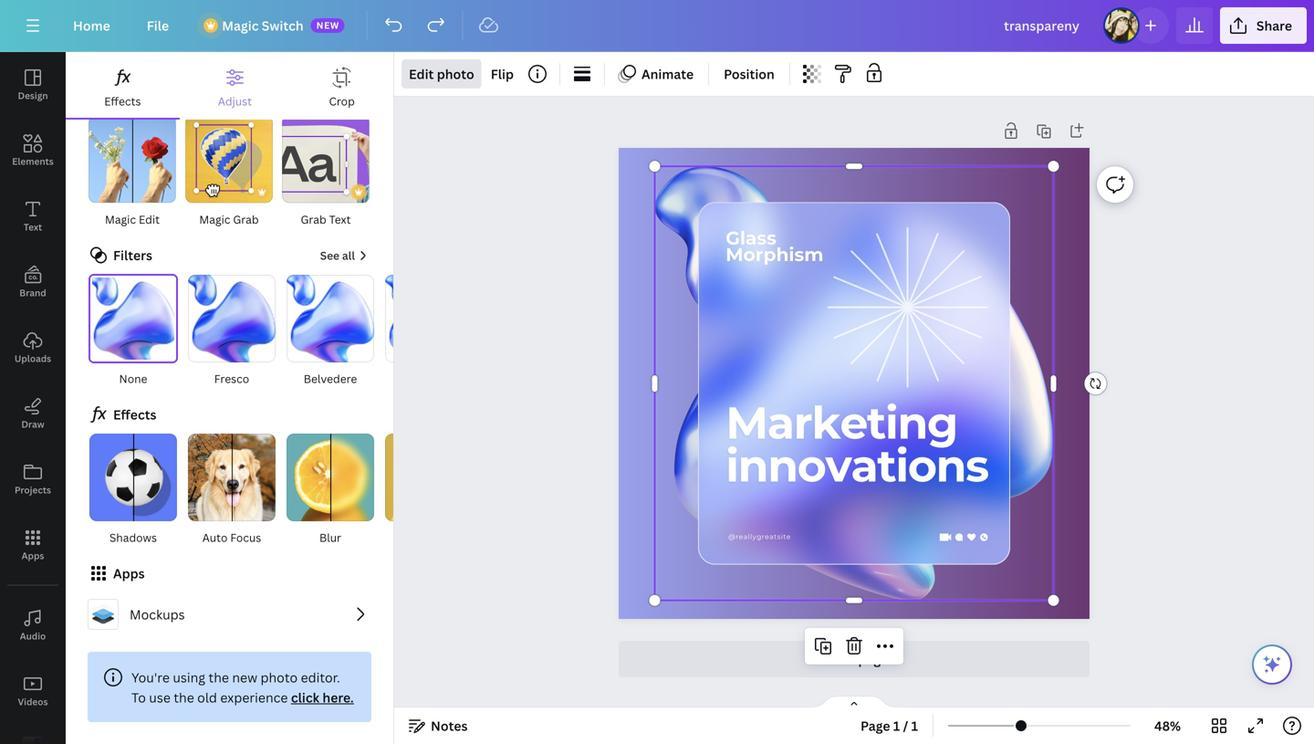 Task type: vqa. For each thing, say whether or not it's contained in the screenshot.
the rightmost the "1"
yes



Task type: describe. For each thing, give the bounding box(es) containing it.
home link
[[58, 7, 125, 44]]

marketing
[[726, 395, 958, 450]]

uploads
[[14, 352, 51, 365]]

Design title text field
[[990, 7, 1097, 44]]

+ add page button
[[619, 641, 1090, 678]]

grab text button
[[281, 115, 371, 230]]

audio button
[[0, 593, 66, 658]]

shadows
[[110, 530, 157, 545]]

/
[[904, 717, 909, 735]]

text button
[[0, 184, 66, 249]]

you're using the new photo editor. to use the old experience
[[131, 669, 340, 706]]

position button
[[717, 59, 782, 89]]

experience
[[220, 689, 288, 706]]

side panel tab list
[[0, 52, 66, 744]]

blur button
[[285, 433, 376, 548]]

all
[[342, 248, 355, 263]]

auto focus
[[202, 530, 261, 545]]

old
[[197, 689, 217, 706]]

adjust button
[[180, 52, 291, 118]]

effects button
[[66, 52, 180, 118]]

flip button
[[484, 59, 521, 89]]

page
[[861, 717, 891, 735]]

1 1 from the left
[[894, 717, 901, 735]]

file button
[[132, 7, 184, 44]]

page
[[859, 651, 889, 668]]

elements button
[[0, 118, 66, 184]]

none
[[119, 371, 147, 386]]

design button
[[0, 52, 66, 118]]

see all
[[320, 248, 355, 263]]

click
[[291, 689, 320, 706]]

focus
[[230, 530, 261, 545]]

belvedere
[[304, 371, 357, 386]]

uploads button
[[0, 315, 66, 381]]

photo inside you're using the new photo editor. to use the old experience
[[261, 669, 298, 686]]

audio
[[20, 630, 46, 642]]

position
[[724, 65, 775, 83]]

edit inside magic edit button
[[139, 212, 160, 227]]

crop
[[329, 94, 355, 109]]

brand button
[[0, 249, 66, 315]]

click here. button
[[291, 689, 354, 706]]

see
[[320, 248, 340, 263]]

notes button
[[402, 711, 475, 741]]

draw button
[[0, 381, 66, 446]]

0 vertical spatial the
[[209, 669, 229, 686]]

edit photo
[[409, 65, 475, 83]]

apps inside button
[[22, 550, 44, 562]]

animate button
[[613, 59, 701, 89]]

videos
[[18, 696, 48, 708]]

magic edit
[[105, 212, 160, 227]]

canva assistant image
[[1262, 654, 1284, 676]]

share
[[1257, 17, 1293, 34]]

switch
[[262, 17, 304, 34]]

fresco
[[214, 371, 249, 386]]

brand
[[19, 287, 46, 299]]

magic media image
[[0, 724, 66, 744]]

blur
[[320, 530, 342, 545]]

glass
[[726, 227, 777, 249]]

apps button
[[0, 512, 66, 578]]

1 grab from the left
[[233, 212, 259, 227]]

adjust
[[218, 94, 252, 109]]

flip
[[491, 65, 514, 83]]

click here.
[[291, 689, 354, 706]]

add
[[830, 651, 856, 668]]

1 vertical spatial apps
[[113, 565, 145, 582]]

see all button
[[318, 245, 372, 267]]

magic for magic switch
[[222, 17, 259, 34]]



Task type: locate. For each thing, give the bounding box(es) containing it.
0 horizontal spatial text
[[24, 221, 42, 233]]

mockups
[[130, 606, 185, 623]]

magic up the filters
[[105, 212, 136, 227]]

magic switch
[[222, 17, 304, 34]]

effects up magic edit button
[[104, 94, 141, 109]]

crop button
[[291, 52, 394, 118]]

grab left grab text
[[233, 212, 259, 227]]

magic for magic grab
[[199, 212, 231, 227]]

animate
[[642, 65, 694, 83]]

text inside 'button'
[[24, 221, 42, 233]]

1 vertical spatial photo
[[261, 669, 298, 686]]

magic inside main menu bar
[[222, 17, 259, 34]]

1 vertical spatial the
[[174, 689, 194, 706]]

1 vertical spatial edit
[[139, 212, 160, 227]]

apps down shadows
[[113, 565, 145, 582]]

photo left flip button
[[437, 65, 475, 83]]

magic grab button
[[184, 115, 274, 230]]

projects
[[15, 484, 51, 496]]

48% button
[[1139, 711, 1198, 741]]

2 1 from the left
[[912, 717, 919, 735]]

apps
[[22, 550, 44, 562], [113, 565, 145, 582]]

photo inside dropdown button
[[437, 65, 475, 83]]

1 vertical spatial effects
[[113, 406, 157, 423]]

48%
[[1155, 717, 1182, 735]]

grab up see
[[301, 212, 327, 227]]

glass morphism
[[726, 227, 824, 266]]

mockups button
[[80, 592, 379, 638]]

belvedere button
[[285, 274, 376, 389]]

1 horizontal spatial apps
[[113, 565, 145, 582]]

using
[[173, 669, 205, 686]]

magic
[[222, 17, 259, 34], [105, 212, 136, 227], [199, 212, 231, 227]]

2 grab from the left
[[301, 212, 327, 227]]

1 horizontal spatial edit
[[409, 65, 434, 83]]

1
[[894, 717, 901, 735], [912, 717, 919, 735]]

page 1 / 1
[[861, 717, 919, 735]]

0 horizontal spatial photo
[[261, 669, 298, 686]]

apps down the projects
[[22, 550, 44, 562]]

here.
[[323, 689, 354, 706]]

text inside button
[[329, 212, 351, 227]]

0 vertical spatial effects
[[104, 94, 141, 109]]

shadows button
[[88, 433, 179, 548]]

edit up the filters
[[139, 212, 160, 227]]

use
[[149, 689, 171, 706]]

new
[[317, 19, 339, 32]]

0 horizontal spatial 1
[[894, 717, 901, 735]]

edit
[[409, 65, 434, 83], [139, 212, 160, 227]]

@reallygreatsite
[[729, 533, 792, 541]]

effects inside button
[[104, 94, 141, 109]]

projects button
[[0, 446, 66, 512]]

edit inside edit photo dropdown button
[[409, 65, 434, 83]]

design
[[18, 89, 48, 102]]

edit right crop button
[[409, 65, 434, 83]]

main menu bar
[[0, 0, 1315, 52]]

morphism
[[726, 243, 824, 266]]

the up old
[[209, 669, 229, 686]]

innovations
[[726, 439, 989, 493]]

auto
[[202, 530, 228, 545]]

grab text
[[301, 212, 351, 227]]

text
[[329, 212, 351, 227], [24, 221, 42, 233]]

+
[[821, 651, 827, 668]]

1 horizontal spatial text
[[329, 212, 351, 227]]

magic edit button
[[88, 115, 177, 230]]

1 horizontal spatial 1
[[912, 717, 919, 735]]

0 vertical spatial edit
[[409, 65, 434, 83]]

you're
[[131, 669, 170, 686]]

new
[[232, 669, 258, 686]]

1 horizontal spatial photo
[[437, 65, 475, 83]]

1 right "/"
[[912, 717, 919, 735]]

to
[[131, 689, 146, 706]]

auto focus button
[[186, 433, 278, 548]]

elements
[[12, 155, 54, 168]]

0 vertical spatial apps
[[22, 550, 44, 562]]

the down using
[[174, 689, 194, 706]]

videos button
[[0, 658, 66, 724]]

0 horizontal spatial apps
[[22, 550, 44, 562]]

magic left switch
[[222, 17, 259, 34]]

text up brand button
[[24, 221, 42, 233]]

photo
[[437, 65, 475, 83], [261, 669, 298, 686]]

notes
[[431, 717, 468, 735]]

+ add page
[[821, 651, 889, 668]]

fresco button
[[186, 274, 278, 389]]

0 horizontal spatial edit
[[139, 212, 160, 227]]

filters
[[113, 247, 152, 264]]

magic right magic edit on the top of the page
[[199, 212, 231, 227]]

file
[[147, 17, 169, 34]]

1 left "/"
[[894, 717, 901, 735]]

1 horizontal spatial the
[[209, 669, 229, 686]]

text up see all
[[329, 212, 351, 227]]

home
[[73, 17, 110, 34]]

effects down none
[[113, 406, 157, 423]]

0 horizontal spatial grab
[[233, 212, 259, 227]]

draw
[[21, 418, 44, 431]]

photo up experience at the left bottom of the page
[[261, 669, 298, 686]]

the
[[209, 669, 229, 686], [174, 689, 194, 706]]

grab
[[233, 212, 259, 227], [301, 212, 327, 227]]

none button
[[88, 274, 179, 389]]

editor.
[[301, 669, 340, 686]]

show pages image
[[811, 695, 898, 709]]

0 vertical spatial photo
[[437, 65, 475, 83]]

marketing innovations
[[726, 395, 989, 493]]

magic for magic edit
[[105, 212, 136, 227]]

0 horizontal spatial the
[[174, 689, 194, 706]]

edit photo button
[[402, 59, 482, 89]]

magic grab
[[199, 212, 259, 227]]

1 horizontal spatial grab
[[301, 212, 327, 227]]

share button
[[1221, 7, 1308, 44]]



